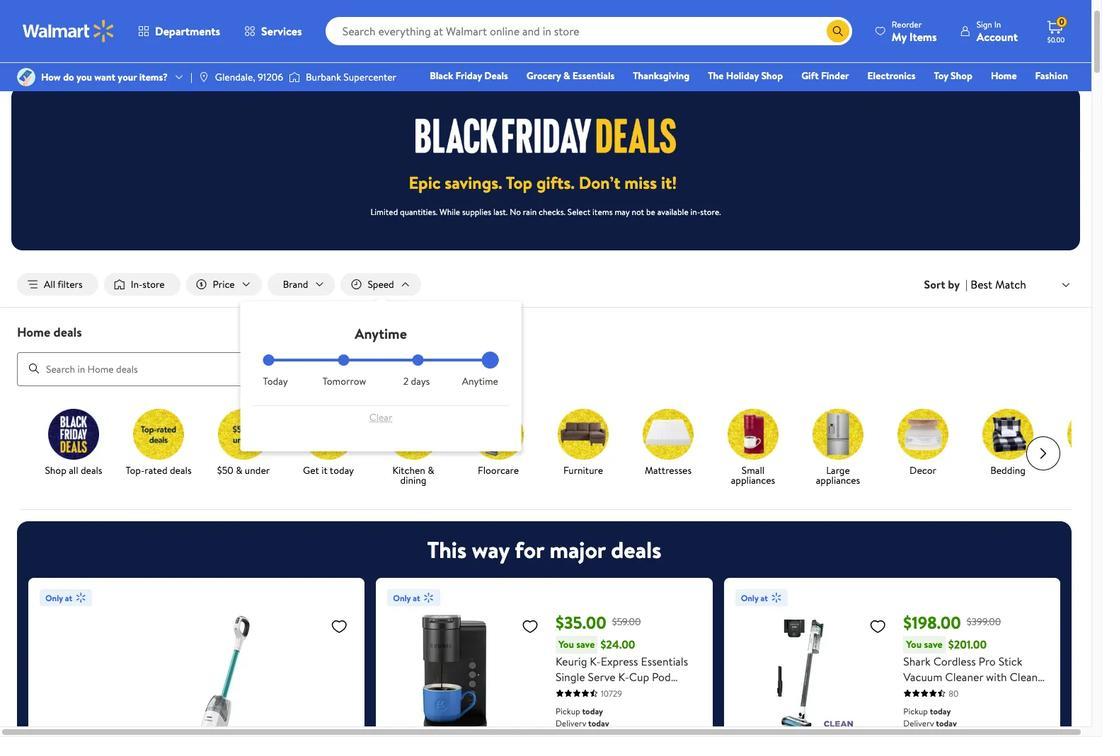Task type: vqa. For each thing, say whether or not it's contained in the screenshot.
THE PICKUP to the left
yes



Task type: describe. For each thing, give the bounding box(es) containing it.
grocery & essentials
[[527, 69, 615, 83]]

iq,
[[935, 685, 950, 701]]

services
[[261, 23, 302, 39]]

0 vertical spatial |
[[191, 70, 193, 84]]

0 horizontal spatial k-
[[590, 654, 601, 670]]

way
[[472, 534, 510, 566]]

0 vertical spatial anytime
[[355, 324, 407, 344]]

save for $198.00
[[925, 638, 943, 652]]

all filters
[[44, 278, 83, 292]]

tomorrow
[[323, 375, 366, 389]]

today down maker,
[[582, 706, 603, 718]]

top-rated deals image
[[133, 409, 184, 460]]

$50 & under image
[[218, 409, 269, 460]]

only inside only at group
[[45, 592, 63, 604]]

the holiday shop link
[[702, 68, 790, 84]]

you save $201.00 shark cordless pro stick vacuum cleaner with clean sense iq, iz540h
[[904, 637, 1038, 701]]

gift finder
[[802, 69, 849, 83]]

speed button
[[341, 273, 421, 296]]

how do you want your items?
[[41, 70, 168, 84]]

get it today image
[[303, 409, 354, 460]]

departments button
[[126, 14, 232, 48]]

best
[[971, 277, 993, 292]]

clear button
[[263, 407, 499, 429]]

stick
[[999, 654, 1023, 670]]

do
[[63, 70, 74, 84]]

reorder my items
[[892, 18, 937, 44]]

gift finder link
[[795, 68, 856, 84]]

coffee
[[556, 685, 590, 701]]

kitchen
[[393, 464, 426, 478]]

at for $198.00
[[761, 592, 768, 604]]

1 horizontal spatial shop
[[762, 69, 783, 83]]

small appliances
[[731, 464, 776, 488]]

black inside black friday deals 'link'
[[430, 69, 453, 83]]

top
[[506, 171, 533, 195]]

sign in to add to favorites list, keurig k-express essentials single serve k-cup pod coffee maker, black image
[[522, 618, 539, 636]]

pickup today delivery today for $198.00
[[904, 706, 957, 730]]

kitchen & dining image
[[388, 409, 439, 460]]

cordless
[[934, 654, 976, 670]]

you save $24.00 keurig k-express essentials single serve k-cup pod coffee maker, black
[[556, 637, 688, 701]]

debit
[[984, 89, 1008, 103]]

walmart black friday deals for days image
[[416, 118, 676, 154]]

deals right major
[[611, 534, 662, 566]]

gift
[[802, 69, 819, 83]]

don't
[[579, 171, 621, 195]]

$198.00
[[904, 611, 961, 635]]

electronics
[[868, 69, 916, 83]]

Home deals search field
[[0, 324, 1092, 386]]

Anytime radio
[[488, 355, 499, 366]]

decor link
[[887, 409, 960, 478]]

only at group
[[40, 590, 354, 738]]

one debit
[[960, 89, 1008, 103]]

you for $35.00
[[559, 638, 574, 652]]

essentials inside "you save $24.00 keurig k-express essentials single serve k-cup pod coffee maker, black"
[[641, 654, 688, 670]]

thanksgiving link
[[627, 68, 696, 84]]

checks.
[[539, 206, 566, 218]]

epic
[[409, 171, 441, 195]]

1 horizontal spatial k-
[[619, 670, 629, 685]]

Search search field
[[326, 17, 853, 45]]

grocery & essentials link
[[520, 68, 621, 84]]

2 horizontal spatial shop
[[951, 69, 973, 83]]

keurig
[[556, 654, 587, 670]]

cup
[[629, 670, 649, 685]]

registry
[[906, 89, 942, 103]]

appliances for large
[[816, 473, 861, 488]]

0 horizontal spatial shop
[[45, 464, 66, 478]]

reorder
[[892, 18, 922, 30]]

you for $198.00
[[907, 638, 922, 652]]

my
[[892, 29, 907, 44]]

bedding image
[[983, 409, 1034, 460]]

days
[[411, 375, 430, 389]]

deals right all
[[81, 464, 102, 478]]

only for $198.00
[[741, 592, 759, 604]]

cleaner
[[946, 670, 984, 685]]

mattresses
[[645, 464, 692, 478]]

all filters button
[[17, 273, 98, 296]]

home link
[[985, 68, 1024, 84]]

shark
[[904, 654, 931, 670]]

top-
[[126, 464, 145, 478]]

how
[[41, 70, 61, 84]]

home deals
[[17, 324, 82, 341]]

black friday deals
[[430, 69, 508, 83]]

all for all home
[[17, 10, 28, 24]]

$201.00
[[949, 637, 987, 653]]

vacuum
[[904, 670, 943, 685]]

it!
[[661, 171, 677, 195]]

$59.00
[[612, 615, 641, 629]]

| inside sort and filter section "element"
[[966, 277, 968, 293]]

while
[[440, 206, 460, 218]]

clear
[[369, 411, 393, 425]]

sign
[[977, 18, 993, 30]]

pickup for $198.00
[[904, 706, 928, 718]]

& for dining
[[428, 464, 434, 478]]

bath
[[1083, 464, 1103, 478]]

today down 80
[[936, 718, 957, 730]]

select
[[568, 206, 591, 218]]

toy
[[934, 69, 949, 83]]

today
[[263, 375, 288, 389]]

available
[[658, 206, 689, 218]]

floorcare
[[478, 464, 519, 478]]

maker,
[[593, 685, 626, 701]]

supplies
[[462, 206, 492, 218]]

bath link
[[1057, 409, 1103, 478]]

brand button
[[267, 273, 335, 296]]

speed
[[368, 278, 394, 292]]

& for essentials
[[564, 69, 570, 83]]

fashion link
[[1029, 68, 1075, 84]]

shop all deals image
[[48, 409, 99, 460]]

at for $35.00
[[413, 592, 420, 604]]

search image
[[28, 363, 40, 375]]

$35.00 $59.00
[[556, 611, 641, 635]]

not
[[632, 206, 645, 218]]

pickup today delivery today for $35.00
[[556, 706, 609, 730]]

furniture image
[[558, 409, 609, 460]]

savings.
[[445, 171, 503, 195]]

want
[[94, 70, 115, 84]]

bath image
[[1068, 409, 1103, 460]]

kitchen & dining
[[393, 464, 434, 488]]

dining
[[401, 473, 427, 488]]

pro
[[979, 654, 996, 670]]

fashion
[[1036, 69, 1069, 83]]

limited
[[371, 206, 398, 218]]

major
[[550, 534, 606, 566]]

80
[[949, 688, 959, 700]]

$50 & under
[[217, 464, 270, 478]]

the
[[708, 69, 724, 83]]

sign in to add to favorites list, shark cordless pro stick vacuum cleaner with clean sense iq, iz540h image
[[870, 618, 887, 636]]

deals
[[485, 69, 508, 83]]



Task type: locate. For each thing, give the bounding box(es) containing it.
2 appliances from the left
[[816, 473, 861, 488]]

1 delivery from the left
[[556, 718, 586, 730]]

1 vertical spatial home
[[17, 324, 50, 341]]

delivery inside $35.00 'group'
[[556, 718, 586, 730]]

& for under
[[236, 464, 243, 478]]

only at inside $198.00 group
[[741, 592, 768, 604]]

only for $35.00
[[393, 592, 411, 604]]

at inside $198.00 group
[[761, 592, 768, 604]]

deals right rated
[[170, 464, 192, 478]]

burbank
[[306, 70, 341, 84]]

2 horizontal spatial only at
[[741, 592, 768, 604]]

you inside "you save $24.00 keurig k-express essentials single serve k-cup pod coffee maker, black"
[[559, 638, 574, 652]]

2 only from the left
[[393, 592, 411, 604]]

save for $35.00
[[577, 638, 595, 652]]

appliances
[[731, 473, 776, 488], [816, 473, 861, 488]]

pickup for $35.00
[[556, 706, 580, 718]]

pickup today delivery today inside $198.00 group
[[904, 706, 957, 730]]

price button
[[186, 273, 262, 296]]

pickup inside $198.00 group
[[904, 706, 928, 718]]

k- right "keurig"
[[590, 654, 601, 670]]

$35.00 group
[[388, 590, 702, 738]]

k-
[[590, 654, 601, 670], [619, 670, 629, 685]]

black left 'friday'
[[430, 69, 453, 83]]

0 horizontal spatial anytime
[[355, 324, 407, 344]]

you inside you save $201.00 shark cordless pro stick vacuum cleaner with clean sense iq, iz540h
[[907, 638, 922, 652]]

2 horizontal spatial only
[[741, 592, 759, 604]]

save down $198.00
[[925, 638, 943, 652]]

0 horizontal spatial pickup
[[556, 706, 580, 718]]

search icon image
[[833, 25, 844, 37]]

epic savings. top gifts. don't miss it!
[[409, 171, 677, 195]]

you
[[559, 638, 574, 652], [907, 638, 922, 652]]

2 horizontal spatial &
[[564, 69, 570, 83]]

burbank supercenter
[[306, 70, 397, 84]]

 image
[[289, 70, 300, 84]]

1 vertical spatial |
[[966, 277, 968, 293]]

anytime inside how fast do you want your order? option group
[[462, 375, 498, 389]]

2 delivery from the left
[[904, 718, 934, 730]]

Tomorrow radio
[[338, 355, 349, 366]]

small appliances image
[[728, 409, 779, 460]]

& right the dining on the bottom of page
[[428, 464, 434, 478]]

delivery for $35.00
[[556, 718, 586, 730]]

black right 10729
[[629, 685, 655, 701]]

today down 10729
[[589, 718, 609, 730]]

3 only at from the left
[[741, 592, 768, 604]]

1 horizontal spatial |
[[966, 277, 968, 293]]

1 horizontal spatial  image
[[198, 72, 210, 83]]

large appliances image
[[813, 409, 864, 460]]

at inside group
[[65, 592, 72, 604]]

1 horizontal spatial home
[[991, 69, 1017, 83]]

1 horizontal spatial only at
[[393, 592, 420, 604]]

0 horizontal spatial at
[[65, 592, 72, 604]]

only inside $198.00 group
[[741, 592, 759, 604]]

home inside home deals search box
[[17, 324, 50, 341]]

shop right toy
[[951, 69, 973, 83]]

1 horizontal spatial anytime
[[462, 375, 498, 389]]

& right $50
[[236, 464, 243, 478]]

1 horizontal spatial at
[[413, 592, 420, 604]]

0 horizontal spatial save
[[577, 638, 595, 652]]

one
[[960, 89, 981, 103]]

deals inside search box
[[53, 324, 82, 341]]

1 horizontal spatial delivery
[[904, 718, 934, 730]]

items?
[[139, 70, 168, 84]]

Today radio
[[263, 355, 274, 366]]

all inside button
[[44, 278, 55, 292]]

1 only from the left
[[45, 592, 63, 604]]

1 appliances from the left
[[731, 473, 776, 488]]

$50 & under link
[[207, 409, 280, 478]]

sense
[[904, 685, 932, 701]]

0 horizontal spatial only at
[[45, 592, 72, 604]]

 image
[[17, 68, 35, 86], [198, 72, 210, 83]]

1 you from the left
[[559, 638, 574, 652]]

2
[[403, 375, 409, 389]]

save up "keurig"
[[577, 638, 595, 652]]

$399.00
[[967, 615, 1001, 629]]

fashion registry
[[906, 69, 1069, 103]]

electronics link
[[862, 68, 922, 84]]

gifts.
[[537, 171, 575, 195]]

appliances inside 'large appliances' link
[[816, 473, 861, 488]]

this
[[427, 534, 467, 566]]

1 at from the left
[[65, 592, 72, 604]]

| right items?
[[191, 70, 193, 84]]

1 horizontal spatial &
[[428, 464, 434, 478]]

shop left all
[[45, 464, 66, 478]]

deals down filters
[[53, 324, 82, 341]]

0 vertical spatial essentials
[[573, 69, 615, 83]]

0 vertical spatial black
[[430, 69, 453, 83]]

1 vertical spatial all
[[44, 278, 55, 292]]

0 horizontal spatial |
[[191, 70, 193, 84]]

best match
[[971, 277, 1027, 292]]

delivery down sense
[[904, 718, 934, 730]]

home up debit
[[991, 69, 1017, 83]]

1 vertical spatial anytime
[[462, 375, 498, 389]]

for
[[515, 534, 544, 566]]

home for home
[[991, 69, 1017, 83]]

1 horizontal spatial appliances
[[816, 473, 861, 488]]

essentials down search "search field"
[[573, 69, 615, 83]]

you
[[77, 70, 92, 84]]

None range field
[[263, 359, 499, 362]]

all left filters
[[44, 278, 55, 292]]

next slide for chipmodulewithimages list image
[[1027, 437, 1061, 471]]

 image left glendale,
[[198, 72, 210, 83]]

3 only from the left
[[741, 592, 759, 604]]

2 horizontal spatial at
[[761, 592, 768, 604]]

walmart+
[[1026, 89, 1069, 103]]

2 pickup today delivery today from the left
[[904, 706, 957, 730]]

you up "keurig"
[[559, 638, 574, 652]]

essentials right express
[[641, 654, 688, 670]]

2 you from the left
[[907, 638, 922, 652]]

0 horizontal spatial  image
[[17, 68, 35, 86]]

bedding link
[[972, 409, 1045, 478]]

black friday deals link
[[424, 68, 515, 84]]

1 horizontal spatial save
[[925, 638, 943, 652]]

home
[[991, 69, 1017, 83], [17, 324, 50, 341]]

1 horizontal spatial black
[[629, 685, 655, 701]]

1 horizontal spatial all
[[44, 278, 55, 292]]

floorcare image
[[473, 409, 524, 460]]

save inside "you save $24.00 keurig k-express essentials single serve k-cup pod coffee maker, black"
[[577, 638, 595, 652]]

0 horizontal spatial you
[[559, 638, 574, 652]]

floorcare link
[[462, 409, 535, 478]]

Walmart Site-Wide search field
[[326, 17, 853, 45]]

save inside you save $201.00 shark cordless pro stick vacuum cleaner with clean sense iq, iz540h
[[925, 638, 943, 652]]

pickup today delivery today inside $35.00 'group'
[[556, 706, 609, 730]]

 image for glendale, 91206
[[198, 72, 210, 83]]

pickup down coffee
[[556, 706, 580, 718]]

$50
[[217, 464, 234, 478]]

None radio
[[413, 355, 424, 366]]

in-store button
[[104, 273, 180, 296]]

delivery inside $198.00 group
[[904, 718, 934, 730]]

only at for $198.00
[[741, 592, 768, 604]]

1 horizontal spatial only
[[393, 592, 411, 604]]

items
[[593, 206, 613, 218]]

delivery
[[556, 718, 586, 730], [904, 718, 934, 730]]

today right it
[[330, 464, 354, 478]]

| right by
[[966, 277, 968, 293]]

1 horizontal spatial pickup today delivery today
[[904, 706, 957, 730]]

brand
[[283, 278, 308, 292]]

under
[[245, 464, 270, 478]]

in-
[[131, 278, 142, 292]]

this way for major deals
[[427, 534, 662, 566]]

at inside $35.00 'group'
[[413, 592, 420, 604]]

& right the grocery
[[564, 69, 570, 83]]

sign in account
[[977, 18, 1018, 44]]

0 horizontal spatial only
[[45, 592, 63, 604]]

3 at from the left
[[761, 592, 768, 604]]

1 vertical spatial black
[[629, 685, 655, 701]]

walmart image
[[23, 20, 115, 42]]

1 horizontal spatial pickup
[[904, 706, 928, 718]]

friday
[[456, 69, 482, 83]]

in-store
[[131, 278, 165, 292]]

all left home
[[17, 10, 28, 24]]

pickup today delivery today down iq,
[[904, 706, 957, 730]]

iz540h
[[953, 685, 990, 701]]

top-rated deals link
[[122, 409, 195, 478]]

0 vertical spatial home
[[991, 69, 1017, 83]]

0 horizontal spatial all
[[17, 10, 28, 24]]

only at inside only at group
[[45, 592, 72, 604]]

2 only at from the left
[[393, 592, 420, 604]]

deals inside "link"
[[170, 464, 192, 478]]

2 at from the left
[[413, 592, 420, 604]]

match
[[996, 277, 1027, 292]]

today down iq,
[[930, 706, 951, 718]]

pickup down sense
[[904, 706, 928, 718]]

sort
[[925, 277, 946, 293]]

0 horizontal spatial pickup today delivery today
[[556, 706, 609, 730]]

0 horizontal spatial home
[[17, 324, 50, 341]]

furniture
[[564, 464, 603, 478]]

walmart+ link
[[1020, 88, 1075, 103]]

2 pickup from the left
[[904, 706, 928, 718]]

mattresses link
[[632, 409, 705, 478]]

glendale, 91206
[[215, 70, 283, 84]]

items
[[910, 29, 937, 44]]

pickup today delivery today
[[556, 706, 609, 730], [904, 706, 957, 730]]

home up search "icon"
[[17, 324, 50, 341]]

pickup
[[556, 706, 580, 718], [904, 706, 928, 718]]

only inside $35.00 'group'
[[393, 592, 411, 604]]

delivery down coffee
[[556, 718, 586, 730]]

Search in Home deals search field
[[17, 352, 445, 386]]

anytime down anytime radio
[[462, 375, 498, 389]]

home
[[31, 10, 55, 24]]

k- up 10729
[[619, 670, 629, 685]]

price
[[213, 278, 235, 292]]

toy shop link
[[928, 68, 979, 84]]

1 save from the left
[[577, 638, 595, 652]]

1 pickup from the left
[[556, 706, 580, 718]]

store.
[[701, 206, 721, 218]]

essentials
[[573, 69, 615, 83], [641, 654, 688, 670]]

black inside "you save $24.00 keurig k-express essentials single serve k-cup pod coffee maker, black"
[[629, 685, 655, 701]]

only at inside $35.00 'group'
[[393, 592, 420, 604]]

all
[[17, 10, 28, 24], [44, 278, 55, 292]]

toy shop
[[934, 69, 973, 83]]

appliances down large appliances image
[[816, 473, 861, 488]]

& inside "kitchen & dining"
[[428, 464, 434, 478]]

kitchen & dining link
[[377, 409, 450, 488]]

0 horizontal spatial appliances
[[731, 473, 776, 488]]

filters
[[57, 278, 83, 292]]

glendale,
[[215, 70, 255, 84]]

1 horizontal spatial essentials
[[641, 654, 688, 670]]

 image left the how
[[17, 68, 35, 86]]

pickup today delivery today down coffee
[[556, 706, 609, 730]]

finder
[[821, 69, 849, 83]]

holiday
[[726, 69, 759, 83]]

delivery for $198.00
[[904, 718, 934, 730]]

0 horizontal spatial black
[[430, 69, 453, 83]]

0 vertical spatial all
[[17, 10, 28, 24]]

anytime up how fast do you want your order? option group
[[355, 324, 407, 344]]

appliances inside small appliances link
[[731, 473, 776, 488]]

0 horizontal spatial essentials
[[573, 69, 615, 83]]

 image for how do you want your items?
[[17, 68, 35, 86]]

last.
[[494, 206, 508, 218]]

you up shark
[[907, 638, 922, 652]]

shop right 'holiday'
[[762, 69, 783, 83]]

1 vertical spatial essentials
[[641, 654, 688, 670]]

1 only at from the left
[[45, 592, 72, 604]]

sign in to add to favorites list, tineco ifloor 2 max cordless wet/dry vacuum cleaner and hard floor washer - limited edition (blue) image
[[331, 618, 348, 636]]

small appliances link
[[717, 409, 790, 488]]

how fast do you want your order? option group
[[263, 355, 499, 389]]

limited quantities. while supplies last. no rain checks. select items may not be available in-store.
[[371, 206, 721, 218]]

home for home deals
[[17, 324, 50, 341]]

all
[[69, 464, 78, 478]]

0 horizontal spatial &
[[236, 464, 243, 478]]

appliances down small appliances image
[[731, 473, 776, 488]]

1 horizontal spatial you
[[907, 638, 922, 652]]

in
[[995, 18, 1002, 30]]

decor image
[[898, 409, 949, 460]]

today inside get it today link
[[330, 464, 354, 478]]

2 save from the left
[[925, 638, 943, 652]]

all for all filters
[[44, 278, 55, 292]]

pickup inside $35.00 'group'
[[556, 706, 580, 718]]

appliances for small
[[731, 473, 776, 488]]

|
[[191, 70, 193, 84], [966, 277, 968, 293]]

1 pickup today delivery today from the left
[[556, 706, 609, 730]]

sort by |
[[925, 277, 968, 293]]

mattresses image
[[643, 409, 694, 460]]

single
[[556, 670, 585, 685]]

miss
[[625, 171, 657, 195]]

only at for $35.00
[[393, 592, 420, 604]]

sort and filter section element
[[0, 262, 1092, 307]]

0 horizontal spatial delivery
[[556, 718, 586, 730]]

$198.00 group
[[736, 590, 1049, 738]]

rain
[[523, 206, 537, 218]]

black
[[430, 69, 453, 83], [629, 685, 655, 701]]

get it today
[[303, 464, 354, 478]]



